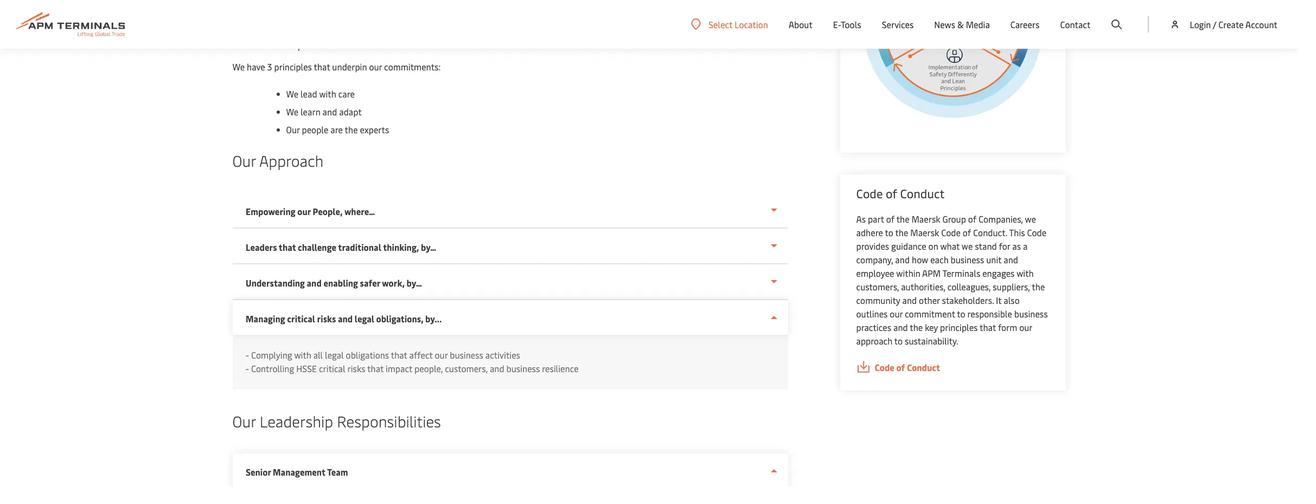 Task type: locate. For each thing, give the bounding box(es) containing it.
code down approach in the bottom of the page
[[875, 362, 895, 374]]

2 vertical spatial with
[[294, 350, 311, 361]]

provides
[[857, 240, 890, 252]]

and down as at the right
[[1004, 254, 1019, 266]]

1 vertical spatial critical
[[319, 363, 346, 375]]

login
[[1191, 18, 1212, 30]]

adapt
[[339, 106, 362, 118]]

each
[[931, 254, 949, 266]]

legal for obligations
[[325, 350, 344, 361]]

our left approach
[[233, 150, 256, 171]]

are
[[331, 124, 343, 136]]

and right practices
[[894, 322, 908, 334]]

leaders that challenge traditional thinking, by…
[[246, 242, 436, 253]]

1 vertical spatial we
[[286, 88, 299, 100]]

that
[[314, 61, 330, 73], [279, 242, 296, 253], [980, 322, 997, 334], [391, 350, 407, 361], [368, 363, 384, 375]]

0 horizontal spatial risks
[[317, 313, 336, 325]]

with for we lead with care
[[319, 88, 336, 100]]

with up suppliers,
[[1017, 268, 1034, 280]]

apm
[[923, 268, 941, 280]]

1 vertical spatial by…
[[407, 277, 422, 289]]

to right approach in the bottom of the page
[[895, 335, 903, 347]]

risks down obligations
[[348, 363, 366, 375]]

also
[[1004, 295, 1020, 307]]

we left the lead
[[286, 88, 299, 100]]

- left controlling in the bottom left of the page
[[246, 363, 249, 375]]

0 vertical spatial with
[[319, 88, 336, 100]]

1 vertical spatial conduct
[[907, 362, 941, 374]]

business left activities
[[450, 350, 484, 361]]

2 vertical spatial we
[[286, 106, 299, 118]]

customers, right people, on the left bottom
[[445, 363, 488, 375]]

our left the people,
[[297, 206, 311, 218]]

1 - from the top
[[246, 350, 249, 361]]

principles right 'key'
[[941, 322, 978, 334]]

our left leadership
[[233, 411, 256, 432]]

e-tools button
[[834, 0, 862, 49]]

0 horizontal spatial to
[[886, 227, 894, 239]]

1 vertical spatial customers,
[[445, 363, 488, 375]]

1 horizontal spatial we
[[1026, 213, 1037, 225]]

our inside - complying with all legal obligations that affect our business activities -
[[435, 350, 448, 361]]

code of conduct inside "link"
[[875, 362, 941, 374]]

responsible
[[968, 308, 1013, 320]]

/
[[1214, 18, 1217, 30]]

terminals
[[943, 268, 981, 280]]

complying
[[251, 350, 292, 361]]

2 horizontal spatial to
[[958, 308, 966, 320]]

thinking,
[[383, 242, 419, 253]]

customers, inside the managing critical risks and legal obligations, by... element
[[445, 363, 488, 375]]

and down 'authorities,'
[[903, 295, 917, 307]]

stand
[[975, 240, 997, 252]]

by...
[[425, 313, 442, 325]]

conduct
[[901, 186, 945, 202], [907, 362, 941, 374]]

our up "have"
[[233, 31, 256, 52]]

by… right "work,"
[[407, 277, 422, 289]]

with
[[319, 88, 336, 100], [1017, 268, 1034, 280], [294, 350, 311, 361]]

principles right 3
[[274, 61, 312, 73]]

legal inside - complying with all legal obligations that affect our business activities -
[[325, 350, 344, 361]]

we
[[233, 61, 245, 73], [286, 88, 299, 100], [286, 106, 299, 118]]

we left "have"
[[233, 61, 245, 73]]

careers
[[1011, 18, 1040, 30]]

and up within
[[896, 254, 910, 266]]

we up this
[[1026, 213, 1037, 225]]

understanding
[[246, 277, 305, 289]]

1 horizontal spatial legal
[[355, 313, 374, 325]]

0 horizontal spatial legal
[[325, 350, 344, 361]]

0 horizontal spatial we
[[962, 240, 973, 252]]

with for - complying with all legal obligations that affect our business activities -
[[294, 350, 311, 361]]

select
[[709, 18, 733, 30]]

critical
[[287, 313, 315, 325], [319, 363, 346, 375]]

our for our principles
[[233, 31, 256, 52]]

to
[[886, 227, 894, 239], [958, 308, 966, 320], [895, 335, 903, 347]]

maersk
[[912, 213, 941, 225], [911, 227, 940, 239]]

our up people, on the left bottom
[[435, 350, 448, 361]]

principles
[[274, 61, 312, 73], [941, 322, 978, 334]]

principles inside as part of the maersk group of companies, we adhere to the maersk code of conduct. this code provides guidance on what we stand for as a company, and how each business unit and employee within apm terminals engages with customers, authorities, colleagues, suppliers, the community and other stakeholders.  it also outlines our commitment to responsible business practices and the key principles that form our approach to sustainability.
[[941, 322, 978, 334]]

leaders that challenge traditional thinking, by… button
[[233, 229, 788, 265]]

management
[[273, 467, 325, 479]]

0 vertical spatial to
[[886, 227, 894, 239]]

our principles
[[233, 31, 325, 52]]

to right adhere
[[886, 227, 894, 239]]

1 vertical spatial legal
[[325, 350, 344, 361]]

0 horizontal spatial critical
[[287, 313, 315, 325]]

by… for leaders that challenge traditional thinking, by…
[[421, 242, 436, 253]]

challenge
[[298, 242, 336, 253]]

0 vertical spatial maersk
[[912, 213, 941, 225]]

1 horizontal spatial to
[[895, 335, 903, 347]]

that right the leaders
[[279, 242, 296, 253]]

controlling hsse critical risks that impact people, customers, and business resilience
[[251, 363, 579, 375]]

with up hsse
[[294, 350, 311, 361]]

conduct down sustainability.
[[907, 362, 941, 374]]

approach
[[857, 335, 893, 347]]

our inside dropdown button
[[297, 206, 311, 218]]

1 vertical spatial risks
[[348, 363, 366, 375]]

0 horizontal spatial customers,
[[445, 363, 488, 375]]

we lead with care
[[286, 88, 357, 100]]

and
[[323, 106, 337, 118], [896, 254, 910, 266], [1004, 254, 1019, 266], [307, 277, 321, 289], [903, 295, 917, 307], [338, 313, 353, 325], [894, 322, 908, 334], [490, 363, 505, 375]]

legal inside dropdown button
[[355, 313, 374, 325]]

services
[[882, 18, 914, 30]]

0 horizontal spatial principles
[[274, 61, 312, 73]]

our
[[233, 31, 256, 52], [286, 124, 300, 136], [233, 150, 256, 171], [233, 411, 256, 432]]

1 horizontal spatial risks
[[348, 363, 366, 375]]

managing critical risks and legal obligations, by... button
[[233, 301, 788, 335]]

we right what
[[962, 240, 973, 252]]

0 vertical spatial legal
[[355, 313, 374, 325]]

our down community
[[890, 308, 903, 320]]

business down activities
[[507, 363, 540, 375]]

key
[[925, 322, 939, 334]]

our left people
[[286, 124, 300, 136]]

our for our approach
[[233, 150, 256, 171]]

we left learn at left top
[[286, 106, 299, 118]]

impact
[[386, 363, 413, 375]]

critical inside the managing critical risks and legal obligations, by... element
[[319, 363, 346, 375]]

e-tools
[[834, 18, 862, 30]]

understanding and enabling safer work, by…
[[246, 277, 422, 289]]

we
[[1026, 213, 1037, 225], [962, 240, 973, 252]]

critical down "all"
[[319, 363, 346, 375]]

legal for obligations,
[[355, 313, 374, 325]]

that inside - complying with all legal obligations that affect our business activities -
[[391, 350, 407, 361]]

unit
[[987, 254, 1002, 266]]

and up are
[[323, 106, 337, 118]]

code of conduct
[[857, 186, 945, 202], [875, 362, 941, 374]]

with inside - complying with all legal obligations that affect our business activities -
[[294, 350, 311, 361]]

code up what
[[942, 227, 961, 239]]

risks down understanding and enabling safer work, by…
[[317, 313, 336, 325]]

1 vertical spatial -
[[246, 363, 249, 375]]

by… right thinking,
[[421, 242, 436, 253]]

customers, up community
[[857, 281, 900, 293]]

- left complying
[[246, 350, 249, 361]]

conduct up group
[[901, 186, 945, 202]]

the
[[345, 124, 358, 136], [897, 213, 910, 225], [896, 227, 909, 239], [1033, 281, 1046, 293], [910, 322, 923, 334]]

business up terminals
[[951, 254, 985, 266]]

as
[[857, 213, 866, 225]]

by… inside "leaders that challenge traditional thinking, by…" dropdown button
[[421, 242, 436, 253]]

0 horizontal spatial with
[[294, 350, 311, 361]]

1 horizontal spatial principles
[[941, 322, 978, 334]]

select location button
[[692, 18, 769, 30]]

critical right managing
[[287, 313, 315, 325]]

code of conduct down sustainability.
[[875, 362, 941, 374]]

employee
[[857, 268, 895, 280]]

controlling
[[251, 363, 294, 375]]

form
[[999, 322, 1018, 334]]

our approach
[[233, 150, 324, 171]]

1 vertical spatial maersk
[[911, 227, 940, 239]]

legal left obligations,
[[355, 313, 374, 325]]

that up impact
[[391, 350, 407, 361]]

legal right "all"
[[325, 350, 344, 361]]

1 horizontal spatial customers,
[[857, 281, 900, 293]]

1 vertical spatial with
[[1017, 268, 1034, 280]]

0 vertical spatial by…
[[421, 242, 436, 253]]

2 horizontal spatial with
[[1017, 268, 1034, 280]]

that inside dropdown button
[[279, 242, 296, 253]]

safer
[[360, 277, 380, 289]]

1 vertical spatial code of conduct
[[875, 362, 941, 374]]

managing
[[246, 313, 285, 325]]

0 vertical spatial customers,
[[857, 281, 900, 293]]

suppliers,
[[993, 281, 1031, 293]]

0 vertical spatial principles
[[274, 61, 312, 73]]

by… inside understanding and enabling safer work, by… dropdown button
[[407, 277, 422, 289]]

team
[[327, 467, 348, 479]]

community
[[857, 295, 901, 307]]

people
[[302, 124, 329, 136]]

with up we learn and adapt
[[319, 88, 336, 100]]

obligations
[[346, 350, 389, 361]]

0 vertical spatial risks
[[317, 313, 336, 325]]

0 vertical spatial we
[[233, 61, 245, 73]]

engages
[[983, 268, 1015, 280]]

group
[[943, 213, 967, 225]]

0 vertical spatial critical
[[287, 313, 315, 325]]

company,
[[857, 254, 894, 266]]

leadership
[[260, 411, 333, 432]]

a
[[1024, 240, 1028, 252]]

we for we lead with care
[[286, 88, 299, 100]]

of
[[886, 186, 898, 202], [887, 213, 895, 225], [969, 213, 977, 225], [963, 227, 972, 239], [897, 362, 906, 374]]

by… for understanding and enabling safer work, by…
[[407, 277, 422, 289]]

to down "stakeholders."
[[958, 308, 966, 320]]

create
[[1219, 18, 1244, 30]]

code of conduct up 'part'
[[857, 186, 945, 202]]

location
[[735, 18, 769, 30]]

approach
[[259, 150, 324, 171]]

that down responsible
[[980, 322, 997, 334]]

1 horizontal spatial with
[[319, 88, 336, 100]]

0 vertical spatial -
[[246, 350, 249, 361]]

contact
[[1061, 18, 1091, 30]]

conduct.
[[974, 227, 1008, 239]]

senior
[[246, 467, 271, 479]]

1 horizontal spatial critical
[[319, 363, 346, 375]]

1 vertical spatial principles
[[941, 322, 978, 334]]

account
[[1246, 18, 1278, 30]]



Task type: vqa. For each thing, say whether or not it's contained in the screenshot.
the critical
yes



Task type: describe. For each thing, give the bounding box(es) containing it.
underpin
[[332, 61, 367, 73]]

we learn and adapt
[[286, 106, 362, 118]]

understanding and enabling safer work, by… button
[[233, 265, 788, 301]]

for
[[1000, 240, 1011, 252]]

senior management team
[[246, 467, 348, 479]]

- complying with all legal obligations that affect our business activities -
[[246, 350, 520, 375]]

within
[[897, 268, 921, 280]]

with inside as part of the maersk group of companies, we adhere to the maersk code of conduct. this code provides guidance on what we stand for as a company, and how each business unit and employee within apm terminals engages with customers, authorities, colleagues, suppliers, the community and other stakeholders.  it also outlines our commitment to responsible business practices and the key principles that form our approach to sustainability.
[[1017, 268, 1034, 280]]

empowering our people, where… button
[[233, 193, 788, 229]]

critical inside "managing critical risks and legal obligations, by..." dropdown button
[[287, 313, 315, 325]]

code inside "link"
[[875, 362, 895, 374]]

select location
[[709, 18, 769, 30]]

resilience
[[542, 363, 579, 375]]

news & media button
[[935, 0, 990, 49]]

guidance
[[892, 240, 927, 252]]

the right 'part'
[[897, 213, 910, 225]]

principles
[[260, 31, 325, 52]]

of inside code of conduct "link"
[[897, 362, 906, 374]]

services button
[[882, 0, 914, 49]]

traditional
[[338, 242, 381, 253]]

all
[[314, 350, 323, 361]]

managing critical risks and legal obligations, by...
[[246, 313, 442, 325]]

the right suppliers,
[[1033, 281, 1046, 293]]

managing critical risks and legal obligations, by... element
[[233, 335, 788, 390]]

conduct inside "link"
[[907, 362, 941, 374]]

our for our leadership responsibilities
[[233, 411, 256, 432]]

our right underpin
[[369, 61, 382, 73]]

have
[[247, 61, 265, 73]]

work,
[[382, 277, 405, 289]]

news
[[935, 18, 956, 30]]

2 - from the top
[[246, 363, 249, 375]]

code up 'a'
[[1028, 227, 1047, 239]]

news & media
[[935, 18, 990, 30]]

2 vertical spatial to
[[895, 335, 903, 347]]

0 vertical spatial we
[[1026, 213, 1037, 225]]

enabling
[[323, 277, 358, 289]]

code up 'part'
[[857, 186, 883, 202]]

commitment
[[905, 308, 956, 320]]

activities
[[486, 350, 520, 361]]

other
[[919, 295, 940, 307]]

our right 'form'
[[1020, 322, 1033, 334]]

business down also
[[1015, 308, 1048, 320]]

&
[[958, 18, 964, 30]]

and down enabling
[[338, 313, 353, 325]]

as
[[1013, 240, 1022, 252]]

sustainability.
[[905, 335, 959, 347]]

about
[[789, 18, 813, 30]]

the left 'key'
[[910, 322, 923, 334]]

responsibilities
[[337, 411, 441, 432]]

0 vertical spatial conduct
[[901, 186, 945, 202]]

code of conduct link
[[857, 361, 1050, 375]]

colleagues,
[[948, 281, 991, 293]]

hsse image
[[857, 0, 1050, 125]]

and left enabling
[[307, 277, 321, 289]]

experts
[[360, 124, 389, 136]]

it
[[997, 295, 1002, 307]]

e-
[[834, 18, 841, 30]]

our for our people are the experts
[[286, 124, 300, 136]]

leaders
[[246, 242, 277, 253]]

that down obligations
[[368, 363, 384, 375]]

our people are the experts
[[286, 124, 391, 136]]

empowering
[[246, 206, 295, 218]]

business inside - complying with all legal obligations that affect our business activities -
[[450, 350, 484, 361]]

part
[[868, 213, 885, 225]]

obligations,
[[376, 313, 423, 325]]

as part of the maersk group of companies, we adhere to the maersk code of conduct. this code provides guidance on what we stand for as a company, and how each business unit and employee within apm terminals engages with customers, authorities, colleagues, suppliers, the community and other stakeholders.  it also outlines our commitment to responsible business practices and the key principles that form our approach to sustainability.
[[857, 213, 1048, 347]]

affect
[[410, 350, 433, 361]]

media
[[966, 18, 990, 30]]

customers, inside as part of the maersk group of companies, we adhere to the maersk code of conduct. this code provides guidance on what we stand for as a company, and how each business unit and employee within apm terminals engages with customers, authorities, colleagues, suppliers, the community and other stakeholders.  it also outlines our commitment to responsible business practices and the key principles that form our approach to sustainability.
[[857, 281, 900, 293]]

on
[[929, 240, 939, 252]]

where…
[[344, 206, 375, 218]]

risks inside dropdown button
[[317, 313, 336, 325]]

1 vertical spatial we
[[962, 240, 973, 252]]

3
[[267, 61, 272, 73]]

that inside as part of the maersk group of companies, we adhere to the maersk code of conduct. this code provides guidance on what we stand for as a company, and how each business unit and employee within apm terminals engages with customers, authorities, colleagues, suppliers, the community and other stakeholders.  it also outlines our commitment to responsible business practices and the key principles that form our approach to sustainability.
[[980, 322, 997, 334]]

this
[[1010, 227, 1026, 239]]

senior management team button
[[233, 454, 788, 488]]

empowering our people, where…
[[246, 206, 375, 218]]

the right are
[[345, 124, 358, 136]]

login / create account
[[1191, 18, 1278, 30]]

outlines
[[857, 308, 888, 320]]

people,
[[313, 206, 342, 218]]

about button
[[789, 0, 813, 49]]

the up the guidance
[[896, 227, 909, 239]]

we for we learn and adapt
[[286, 106, 299, 118]]

care
[[339, 88, 355, 100]]

login / create account link
[[1170, 0, 1278, 49]]

contact button
[[1061, 0, 1091, 49]]

and down activities
[[490, 363, 505, 375]]

0 vertical spatial code of conduct
[[857, 186, 945, 202]]

1 vertical spatial to
[[958, 308, 966, 320]]

commitments:
[[384, 61, 441, 73]]

that up we lead with care
[[314, 61, 330, 73]]

we have 3 principles that underpin our commitments:
[[233, 61, 443, 73]]

hsse
[[296, 363, 317, 375]]

lead
[[301, 88, 317, 100]]

authorities,
[[902, 281, 946, 293]]

practices
[[857, 322, 892, 334]]

tools
[[841, 18, 862, 30]]

we for we have 3 principles that underpin our commitments:
[[233, 61, 245, 73]]



